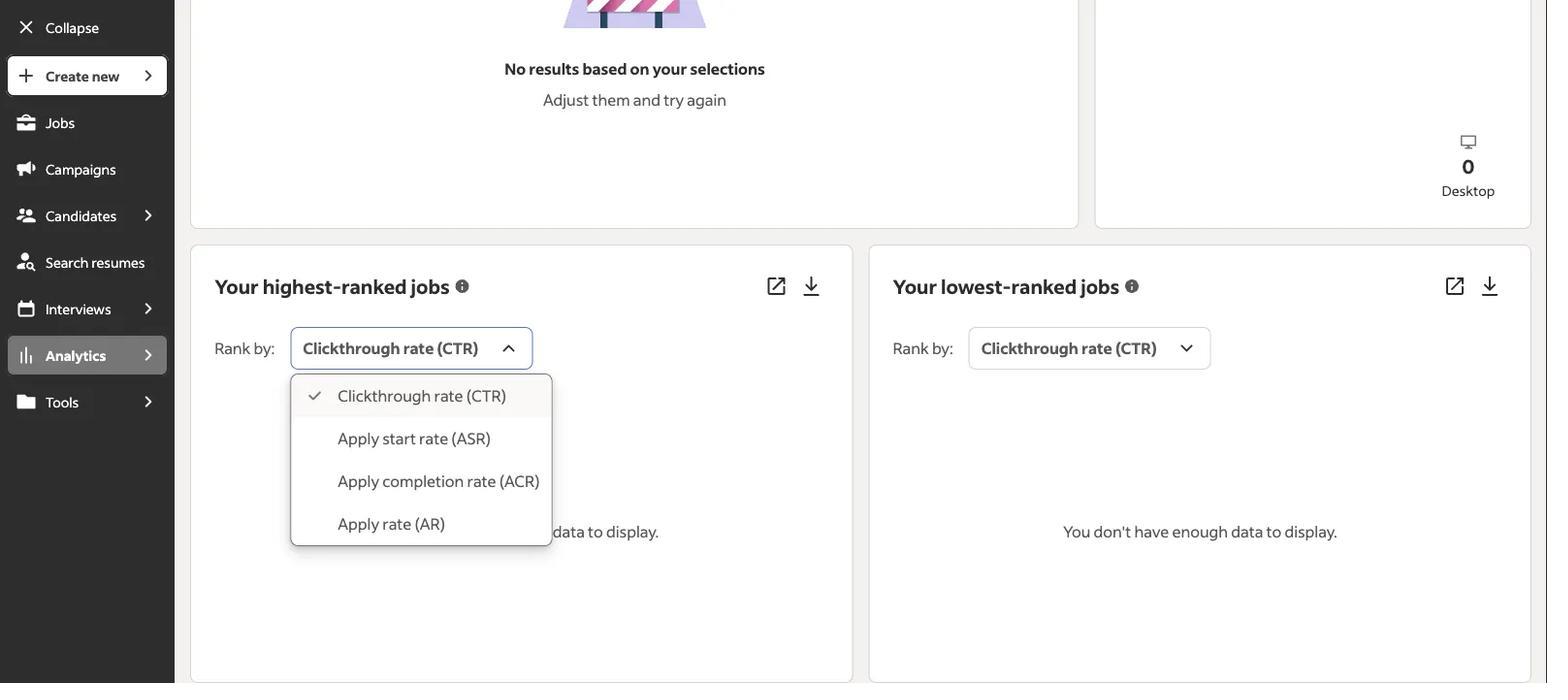 Task type: describe. For each thing, give the bounding box(es) containing it.
clickthrough for highest-
[[303, 338, 400, 358]]

apply for apply rate (ar)
[[338, 514, 379, 534]]

collapse button
[[6, 6, 169, 49]]

no
[[505, 59, 526, 79]]

on
[[630, 59, 650, 79]]

view detailed report image
[[765, 275, 788, 298]]

export as csv image for your lowest-ranked jobs
[[1479, 275, 1502, 298]]

clickthrough rate (ctr) button
[[290, 327, 533, 370]]

new
[[92, 67, 120, 84]]

try
[[664, 90, 684, 110]]

lowest-
[[941, 274, 1011, 299]]

desktop
[[1442, 181, 1495, 199]]

menu bar containing create new
[[0, 54, 175, 683]]

your for your highest-ranked jobs
[[215, 274, 259, 299]]

apply for apply completion rate (acr)
[[338, 471, 379, 491]]

jobs
[[46, 114, 75, 131]]

your for your lowest-ranked jobs
[[893, 274, 937, 299]]

(asr)
[[452, 429, 491, 448]]

clickthrough inside option
[[338, 386, 431, 406]]

based
[[583, 59, 627, 79]]

you don't have enough data to display. for your lowest-ranked jobs
[[1063, 522, 1338, 542]]

rank by : for highest-
[[215, 338, 275, 358]]

campaigns link
[[6, 147, 169, 190]]

ranked for lowest-
[[1011, 274, 1077, 299]]

to for your highest-ranked jobs
[[588, 522, 603, 542]]

rate inside popup button
[[403, 338, 434, 358]]

interviews
[[46, 300, 111, 317]]

more info image for your lowest-ranked jobs
[[1124, 278, 1141, 295]]

selections
[[690, 59, 765, 79]]

clickthrough rate (ctr) button
[[969, 327, 1212, 370]]

: for lowest-
[[950, 338, 954, 358]]

clickthrough for lowest-
[[982, 338, 1079, 358]]

jobs link
[[6, 101, 169, 144]]

no results available image
[[562, 0, 708, 28]]

analytics
[[46, 346, 106, 364]]

search
[[46, 253, 89, 271]]

clickthrough rate (ctr) inside clickthrough rate (ctr) option
[[338, 386, 506, 406]]

don't for your highest-ranked jobs
[[415, 522, 453, 542]]

clickthrough rate (ctr) for highest-
[[303, 338, 479, 358]]

don't for your lowest-ranked jobs
[[1094, 522, 1132, 542]]

no results based on your selections
[[505, 59, 765, 79]]

more info image for your highest-ranked jobs
[[454, 278, 471, 295]]

have for your highest-ranked jobs
[[456, 522, 491, 542]]

clickthrough rate (ctr) for lowest-
[[982, 338, 1157, 358]]

enough for your lowest-ranked jobs
[[1173, 522, 1228, 542]]

jobs for your highest-ranked jobs
[[411, 274, 450, 299]]

0 desktop, 0 total group
[[1314, 131, 1548, 200]]

display. for your highest-ranked jobs
[[606, 522, 659, 542]]

rank by : for lowest-
[[893, 338, 954, 358]]

(ar)
[[415, 514, 445, 534]]

your highest-ranked jobs
[[215, 274, 450, 299]]

view detailed report image
[[1444, 275, 1467, 298]]

apply rate (ar)
[[338, 514, 445, 534]]



Task type: vqa. For each thing, say whether or not it's contained in the screenshot.
Owner:
no



Task type: locate. For each thing, give the bounding box(es) containing it.
0 horizontal spatial rank
[[215, 338, 251, 358]]

mobile vs desktop donut chart group
[[1158, 0, 1548, 205]]

2 jobs from the left
[[1081, 274, 1120, 299]]

create new
[[46, 67, 120, 84]]

your left lowest-
[[893, 274, 937, 299]]

1 horizontal spatial don't
[[1094, 522, 1132, 542]]

apply up 'apply rate (ar)'
[[338, 471, 379, 491]]

apply left "(ar)" in the bottom left of the page
[[338, 514, 379, 534]]

clickthrough rate (ctr) option
[[291, 375, 552, 417]]

export as csv image for your highest-ranked jobs
[[800, 275, 823, 298]]

data for your highest-ranked jobs
[[553, 522, 585, 542]]

campaigns
[[46, 160, 116, 178]]

rank by :
[[215, 338, 275, 358], [893, 338, 954, 358]]

2 rank by : from the left
[[893, 338, 954, 358]]

1 rank by : from the left
[[215, 338, 275, 358]]

1 horizontal spatial you don't have enough data to display.
[[1063, 522, 1338, 542]]

more info image
[[454, 278, 471, 295], [1124, 278, 1141, 295]]

clickthrough rate (ctr) inside clickthrough rate (ctr) dropdown button
[[982, 338, 1157, 358]]

clickthrough up start
[[338, 386, 431, 406]]

0 horizontal spatial you don't have enough data to display.
[[385, 522, 659, 542]]

2 rank from the left
[[893, 338, 929, 358]]

1 horizontal spatial enough
[[1173, 522, 1228, 542]]

apply left start
[[338, 429, 379, 448]]

data
[[553, 522, 585, 542], [1232, 522, 1264, 542]]

apply for apply start rate (asr)
[[338, 429, 379, 448]]

0 horizontal spatial export as csv image
[[800, 275, 823, 298]]

enough
[[494, 522, 550, 542], [1173, 522, 1228, 542]]

0 horizontal spatial don't
[[415, 522, 453, 542]]

1 horizontal spatial ranked
[[1011, 274, 1077, 299]]

2 apply from the top
[[338, 471, 379, 491]]

ranked
[[341, 274, 407, 299], [1011, 274, 1077, 299]]

more info image up clickthrough rate (ctr) popup button
[[454, 278, 471, 295]]

clickthrough inside popup button
[[303, 338, 400, 358]]

0 horizontal spatial to
[[588, 522, 603, 542]]

display.
[[606, 522, 659, 542], [1285, 522, 1338, 542]]

your
[[215, 274, 259, 299], [893, 274, 937, 299]]

again
[[687, 90, 727, 110]]

clickthrough rate (ctr) inside clickthrough rate (ctr) popup button
[[303, 338, 479, 358]]

2 enough from the left
[[1173, 522, 1228, 542]]

you for your lowest-ranked jobs
[[1063, 522, 1091, 542]]

0 desktop
[[1442, 153, 1495, 199]]

2 data from the left
[[1232, 522, 1264, 542]]

2 display. from the left
[[1285, 522, 1338, 542]]

1 apply from the top
[[338, 429, 379, 448]]

(ctr) for your lowest-ranked jobs
[[1116, 338, 1157, 358]]

1 horizontal spatial :
[[950, 338, 954, 358]]

1 horizontal spatial display.
[[1285, 522, 1338, 542]]

1 you from the left
[[385, 522, 412, 542]]

have
[[456, 522, 491, 542], [1135, 522, 1169, 542]]

0 horizontal spatial rank by :
[[215, 338, 275, 358]]

0 horizontal spatial more info image
[[454, 278, 471, 295]]

1 horizontal spatial more info image
[[1124, 278, 1141, 295]]

0 horizontal spatial enough
[[494, 522, 550, 542]]

0
[[1462, 153, 1475, 178]]

your left highest-
[[215, 274, 259, 299]]

1 horizontal spatial by
[[932, 338, 950, 358]]

search resumes
[[46, 253, 145, 271]]

display. for your lowest-ranked jobs
[[1285, 522, 1338, 542]]

your lowest-ranked jobs
[[893, 274, 1120, 299]]

(ctr) inside dropdown button
[[1116, 338, 1157, 358]]

clickthrough rate (ctr) up clickthrough rate (ctr) option
[[303, 338, 479, 358]]

0 horizontal spatial have
[[456, 522, 491, 542]]

1 rank from the left
[[215, 338, 251, 358]]

2 don't from the left
[[1094, 522, 1132, 542]]

1 horizontal spatial rank
[[893, 338, 929, 358]]

rank
[[215, 338, 251, 358], [893, 338, 929, 358]]

1 vertical spatial apply
[[338, 471, 379, 491]]

apply
[[338, 429, 379, 448], [338, 471, 379, 491], [338, 514, 379, 534]]

(ctr)
[[437, 338, 479, 358], [1116, 338, 1157, 358], [466, 386, 506, 406]]

2 you from the left
[[1063, 522, 1091, 542]]

2 by from the left
[[932, 338, 950, 358]]

1 horizontal spatial have
[[1135, 522, 1169, 542]]

(ctr) inside option
[[466, 386, 506, 406]]

analytics link
[[6, 334, 128, 376]]

you don't have enough data to display.
[[385, 522, 659, 542], [1063, 522, 1338, 542]]

rank by : down lowest-
[[893, 338, 954, 358]]

1 don't from the left
[[415, 522, 453, 542]]

don't
[[415, 522, 453, 542], [1094, 522, 1132, 542]]

by for highest-
[[254, 338, 271, 358]]

2 your from the left
[[893, 274, 937, 299]]

2 : from the left
[[950, 338, 954, 358]]

:
[[271, 338, 275, 358], [950, 338, 954, 358]]

1 display. from the left
[[606, 522, 659, 542]]

enough for your highest-ranked jobs
[[494, 522, 550, 542]]

region
[[1158, 0, 1469, 178]]

completion
[[383, 471, 464, 491]]

rank by : down highest-
[[215, 338, 275, 358]]

list box containing clickthrough rate (ctr)
[[291, 375, 552, 546]]

clickthrough inside dropdown button
[[982, 338, 1079, 358]]

3 apply from the top
[[338, 514, 379, 534]]

1 by from the left
[[254, 338, 271, 358]]

1 horizontal spatial to
[[1267, 522, 1282, 542]]

jobs
[[411, 274, 450, 299], [1081, 274, 1120, 299]]

resumes
[[91, 253, 145, 271]]

: for highest-
[[271, 338, 275, 358]]

by
[[254, 338, 271, 358], [932, 338, 950, 358]]

data for your lowest-ranked jobs
[[1232, 522, 1264, 542]]

1 you don't have enough data to display. from the left
[[385, 522, 659, 542]]

adjust
[[543, 90, 589, 110]]

0 horizontal spatial you
[[385, 522, 412, 542]]

(acr)
[[499, 471, 540, 491]]

apply start rate (asr)
[[338, 429, 491, 448]]

0 horizontal spatial display.
[[606, 522, 659, 542]]

1 horizontal spatial jobs
[[1081, 274, 1120, 299]]

to for your lowest-ranked jobs
[[1267, 522, 1282, 542]]

: down lowest-
[[950, 338, 954, 358]]

rate
[[403, 338, 434, 358], [1082, 338, 1113, 358], [434, 386, 463, 406], [419, 429, 448, 448], [467, 471, 496, 491], [383, 514, 412, 534]]

2 have from the left
[[1135, 522, 1169, 542]]

1 horizontal spatial data
[[1232, 522, 1264, 542]]

search resumes link
[[6, 241, 169, 283]]

them
[[592, 90, 630, 110]]

you for your highest-ranked jobs
[[385, 522, 412, 542]]

1 ranked from the left
[[341, 274, 407, 299]]

(ctr) for your highest-ranked jobs
[[437, 338, 479, 358]]

0 horizontal spatial ranked
[[341, 274, 407, 299]]

2 to from the left
[[1267, 522, 1282, 542]]

1 data from the left
[[553, 522, 585, 542]]

1 horizontal spatial your
[[893, 274, 937, 299]]

you don't have enough data to display. for your highest-ranked jobs
[[385, 522, 659, 542]]

jobs for your lowest-ranked jobs
[[1081, 274, 1120, 299]]

highest-
[[263, 274, 341, 299]]

apply completion rate (acr)
[[338, 471, 540, 491]]

: down highest-
[[271, 338, 275, 358]]

candidates link
[[6, 194, 128, 237]]

0 vertical spatial apply
[[338, 429, 379, 448]]

by for lowest-
[[932, 338, 950, 358]]

to
[[588, 522, 603, 542], [1267, 522, 1282, 542]]

by down lowest-
[[932, 338, 950, 358]]

2 ranked from the left
[[1011, 274, 1077, 299]]

1 more info image from the left
[[454, 278, 471, 295]]

menu bar
[[0, 54, 175, 683]]

jobs up clickthrough rate (ctr) popup button
[[411, 274, 450, 299]]

1 enough from the left
[[494, 522, 550, 542]]

1 jobs from the left
[[411, 274, 450, 299]]

create
[[46, 67, 89, 84]]

0 horizontal spatial data
[[553, 522, 585, 542]]

interviews link
[[6, 287, 128, 330]]

export as csv image right view detailed report image in the top of the page
[[1479, 275, 1502, 298]]

1 : from the left
[[271, 338, 275, 358]]

results
[[529, 59, 580, 79]]

tools
[[46, 393, 79, 410]]

clickthrough down your highest-ranked jobs
[[303, 338, 400, 358]]

have for your lowest-ranked jobs
[[1135, 522, 1169, 542]]

2 export as csv image from the left
[[1479, 275, 1502, 298]]

and
[[633, 90, 661, 110]]

rate inside dropdown button
[[1082, 338, 1113, 358]]

adjust them and try again
[[543, 90, 727, 110]]

clickthrough down your lowest-ranked jobs
[[982, 338, 1079, 358]]

1 your from the left
[[215, 274, 259, 299]]

start
[[383, 429, 416, 448]]

1 have from the left
[[456, 522, 491, 542]]

create new link
[[6, 54, 128, 97]]

0 horizontal spatial jobs
[[411, 274, 450, 299]]

1 horizontal spatial rank by :
[[893, 338, 954, 358]]

jobs up clickthrough rate (ctr) dropdown button
[[1081, 274, 1120, 299]]

clickthrough
[[303, 338, 400, 358], [982, 338, 1079, 358], [338, 386, 431, 406]]

0 horizontal spatial your
[[215, 274, 259, 299]]

ranked up clickthrough rate (ctr) popup button
[[341, 274, 407, 299]]

ranked up clickthrough rate (ctr) dropdown button
[[1011, 274, 1077, 299]]

clickthrough rate (ctr) up apply start rate (asr)
[[338, 386, 506, 406]]

region inside mobile vs desktop donut chart group
[[1158, 0, 1469, 178]]

list box
[[291, 375, 552, 546]]

0 horizontal spatial :
[[271, 338, 275, 358]]

1 horizontal spatial export as csv image
[[1479, 275, 1502, 298]]

tools link
[[6, 380, 128, 423]]

2 more info image from the left
[[1124, 278, 1141, 295]]

ranked for highest-
[[341, 274, 407, 299]]

2 vertical spatial apply
[[338, 514, 379, 534]]

export as csv image
[[800, 275, 823, 298], [1479, 275, 1502, 298]]

rank for your highest-ranked jobs
[[215, 338, 251, 358]]

your
[[653, 59, 687, 79]]

0 horizontal spatial by
[[254, 338, 271, 358]]

1 export as csv image from the left
[[800, 275, 823, 298]]

clickthrough rate (ctr)
[[303, 338, 479, 358], [982, 338, 1157, 358], [338, 386, 506, 406]]

rate inside option
[[434, 386, 463, 406]]

(ctr) inside popup button
[[437, 338, 479, 358]]

2 you don't have enough data to display. from the left
[[1063, 522, 1338, 542]]

rank for your lowest-ranked jobs
[[893, 338, 929, 358]]

you
[[385, 522, 412, 542], [1063, 522, 1091, 542]]

more info image up clickthrough rate (ctr) dropdown button
[[1124, 278, 1141, 295]]

candidates
[[46, 207, 117, 224]]

export as csv image right view detailed report icon
[[800, 275, 823, 298]]

by down highest-
[[254, 338, 271, 358]]

collapse
[[46, 18, 99, 36]]

1 to from the left
[[588, 522, 603, 542]]

1 horizontal spatial you
[[1063, 522, 1091, 542]]

clickthrough rate (ctr) down your lowest-ranked jobs
[[982, 338, 1157, 358]]



